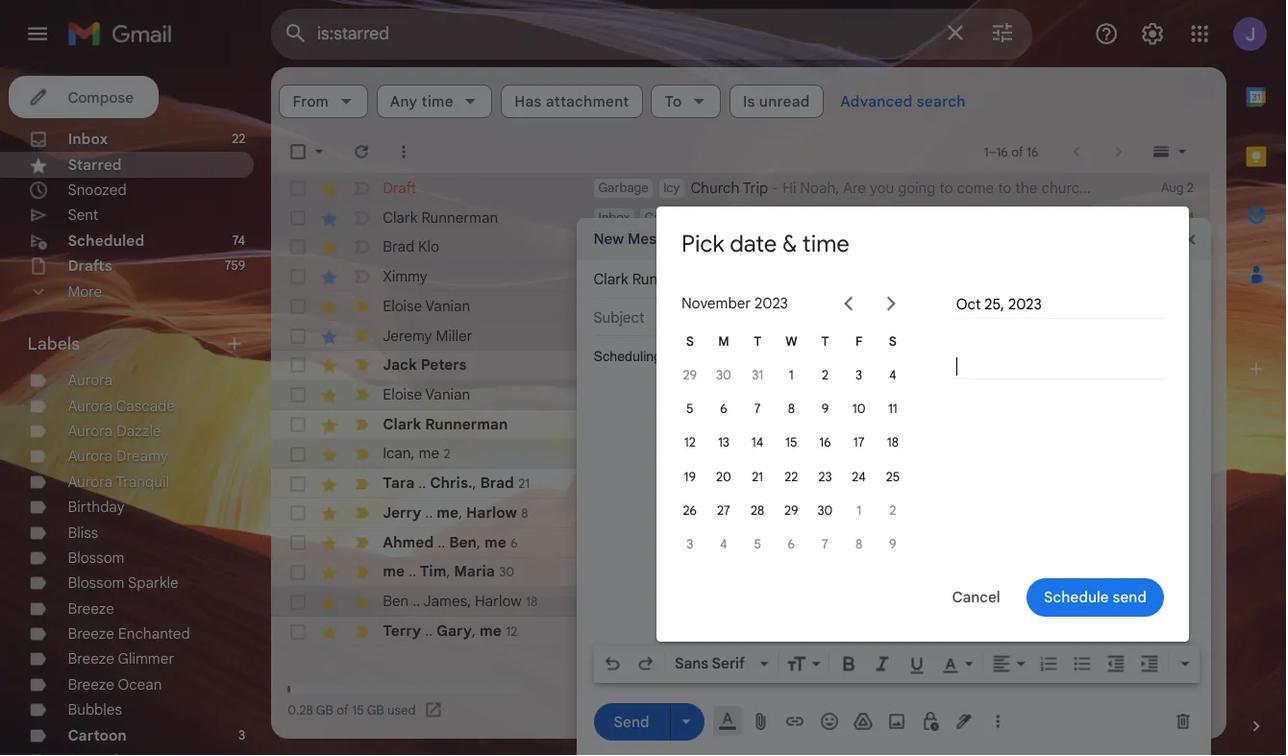 Task type: locate. For each thing, give the bounding box(es) containing it.
1 vertical spatial 6
[[464, 487, 471, 501]]

safety training and company policy -
[[739, 189, 970, 206]]

main content
[[246, 62, 1213, 672]]

.. for weekly plush drop
[[371, 512, 378, 528]]

important mainly because you often read messages with this label. switch for boost your productivity with workflow optimization tips!
[[319, 538, 338, 557]]

20 inside row
[[1071, 567, 1085, 582]]

1 vertical spatial harlow
[[432, 539, 474, 555]]

, left maria
[[406, 512, 409, 528]]

0 horizontal spatial 3
[[217, 661, 223, 676]]

row containing ahmed
[[246, 481, 1101, 507]]

settings image
[[1037, 19, 1060, 42]]

aurora down aurora link on the top left
[[62, 360, 102, 377]]

23 nov cell
[[735, 419, 766, 449]]

7 up drop
[[747, 488, 753, 503]]

main content containing weekly plush drop
[[246, 62, 1213, 672]]

0 vertical spatial clark runnerman
[[348, 189, 453, 206]]

the
[[923, 162, 944, 179]]

0 horizontal spatial gb
[[287, 639, 303, 654]]

t column header right the m column header
[[673, 296, 704, 326]]

1
[[717, 334, 722, 349]]

harlow down tara .. chris. , brad 21
[[424, 458, 470, 475]]

0 horizontal spatial 27
[[652, 457, 664, 472]]

1 vertical spatial clark
[[348, 378, 383, 394]]

compose
[[62, 80, 122, 97]]

30 for 30 nov cell
[[743, 457, 757, 472]]

25 nov cell
[[797, 419, 827, 449]]

3 important according to google magic. switch from the top
[[319, 323, 338, 342]]

cheshire for safety training and company policy
[[642, 190, 689, 205]]

3 important mainly because you often read messages with this label. switch from the top
[[319, 484, 338, 504]]

jacob, up for
[[724, 297, 765, 314]]

21 right chris. in the left bottom of the page
[[471, 433, 482, 448]]

1 horizontal spatial 27
[[1072, 378, 1085, 393]]

time down the safety
[[730, 209, 773, 236]]

.. left james in the left bottom of the page
[[375, 539, 382, 555]]

2 vertical spatial korea
[[621, 567, 651, 582]]

1 horizontal spatial t column header
[[735, 296, 766, 326]]

16 nov cell
[[735, 388, 766, 419]]

time up ever
[[942, 216, 969, 233]]

confusing
[[642, 352, 696, 367], [642, 459, 696, 474]]

29 down s column header
[[621, 334, 634, 349]]

0 vertical spatial brad
[[348, 216, 377, 233]]

6 inside ahmed .. ben , me 6
[[464, 487, 471, 501]]

16 row from the top
[[246, 561, 1101, 588]]

grid containing 29
[[612, 296, 827, 511]]

clark up ican
[[348, 378, 383, 394]]

follow link to manage storage image
[[386, 637, 405, 656]]

2 horizontal spatial 2
[[1079, 163, 1085, 178]]

4 aurora from the top
[[62, 406, 102, 423]]

2 horizontal spatial 30
[[743, 457, 757, 472]]

2 ximmy from the left
[[1172, 243, 1213, 260]]

1 horizontal spatial t
[[747, 303, 754, 318]]

cancel
[[866, 535, 910, 552]]

1 vertical spatial korea
[[649, 540, 680, 555]]

fast 9
[[709, 459, 741, 474]]

bubbles
[[62, 637, 111, 654]]

1 horizontal spatial you
[[791, 162, 813, 179]]

2 row from the top
[[246, 185, 1101, 211]]

jul up "diego?"
[[1057, 217, 1072, 232]]

7 row from the top
[[246, 319, 1101, 346]]

2 vertical spatial 30
[[454, 513, 468, 528]]

0 vertical spatial 9
[[747, 365, 754, 380]]

eloise vanian for company morale event
[[348, 270, 428, 287]]

important mainly because you often read messages with this label. switch left james in the left bottom of the page
[[319, 538, 338, 557]]

10 row from the top
[[246, 400, 1101, 427]]

not important switch
[[319, 162, 338, 181], [319, 188, 338, 208], [319, 215, 338, 235], [319, 242, 338, 261]]

t for second t column header
[[747, 303, 754, 318]]

company down diego
[[625, 270, 683, 287]]

gb left of
[[287, 639, 303, 654]]

korea left happy
[[621, 567, 651, 582]]

1 eloise vanian from the top
[[348, 270, 428, 287]]

2 t from the left
[[747, 303, 754, 318]]

0 vertical spatial 15
[[714, 395, 725, 410]]

.. for meeting with client
[[387, 458, 394, 475]]

0 vertical spatial 3
[[778, 334, 784, 349]]

0 vertical spatial 8
[[716, 365, 723, 380]]

2 t column header from the left
[[735, 296, 766, 326]]

1 vertical spatial 7
[[747, 488, 753, 503]]

8 nov cell
[[704, 357, 735, 388]]

2 san from the left
[[1013, 243, 1037, 260]]

me up maria
[[441, 485, 460, 501]]

, for favorite water sports?
[[430, 431, 433, 448]]

important mainly because you often read messages with this label. switch for meeting with client
[[319, 457, 338, 477]]

is unread
[[676, 84, 736, 100]]

recommendations
[[961, 351, 1074, 367]]

1 vertical spatial eloise
[[348, 351, 384, 367]]

date
[[664, 209, 706, 236]]

4 important mainly because you often read messages with this label. switch from the top
[[319, 511, 338, 531]]

1 vertical spatial ben
[[348, 539, 372, 555]]

9
[[747, 365, 754, 380], [734, 459, 741, 474]]

confusing for bay area restaurant recommendations
[[642, 352, 696, 367]]

jul for safety training and company policy -
[[1057, 190, 1072, 205]]

1 dec cell
[[766, 449, 797, 480]]

request
[[676, 324, 730, 340]]

cartoon link
[[62, 660, 115, 677]]

2 inside last account activity: 2 hours ago details
[[1023, 620, 1029, 634]]

blossom
[[62, 499, 113, 515], [62, 522, 113, 538]]

.. for weather
[[398, 485, 405, 501]]

12 row from the top
[[246, 454, 1101, 481]]

jul down recommendations
[[1053, 378, 1069, 393]]

request for time off -
[[676, 324, 824, 340]]

2 eloise vanian from the top
[[348, 351, 428, 367]]

2 vanian from the top
[[387, 351, 428, 367]]

0 vertical spatial cascade
[[105, 360, 159, 377]]

hi left noah,
[[712, 162, 724, 179]]

1 horizontal spatial 15
[[714, 395, 725, 410]]

30 oct cell
[[643, 326, 673, 357]]

tips!
[[1004, 539, 1033, 556]]

1 clark from the top
[[348, 189, 380, 206]]

14 row from the top
[[246, 507, 1101, 534]]

0 vertical spatial harlow
[[424, 458, 470, 475]]

grid inside pick date & time dialog
[[612, 296, 827, 511]]

3 row from the top
[[246, 211, 1101, 238]]

brad right chris. in the left bottom of the page
[[437, 431, 468, 448]]

2 horizontal spatial you
[[875, 243, 898, 260]]

0 vertical spatial 20
[[651, 426, 665, 441]]

0 vertical spatial 27
[[1072, 378, 1085, 393]]

0 vertical spatial 2
[[1079, 163, 1085, 178]]

breeze up breeze ocean link
[[62, 591, 104, 608]]

vacation
[[621, 325, 666, 340]]

8 dec cell
[[766, 480, 797, 511]]

pick date & time dialog
[[597, 188, 1081, 584]]

0 horizontal spatial 9
[[734, 459, 741, 474]]

1 aurora from the top
[[62, 337, 102, 354]]

compose button
[[8, 69, 145, 108]]

2 clark from the top
[[348, 378, 383, 394]]

1 vertical spatial with
[[835, 539, 861, 556]]

eloise for bay area restaurant recommendations
[[348, 351, 384, 367]]

2 breeze from the top
[[62, 568, 104, 584]]

1 vertical spatial 22
[[713, 426, 726, 441]]

, down maria
[[425, 539, 428, 555]]

1 gb from the left
[[287, 639, 303, 654]]

jeremy up jack
[[348, 297, 393, 314]]

2 clark runnerman from the top
[[348, 378, 462, 394]]

2 eloise from the top
[[348, 351, 384, 367]]

weather
[[661, 485, 717, 502]]

korea for harlow
[[649, 540, 680, 555]]

to
[[854, 162, 867, 179], [907, 162, 920, 179], [824, 243, 836, 260], [998, 243, 1010, 260], [828, 297, 840, 314]]

15 inside main content
[[320, 639, 331, 654]]

1 vertical spatial 27
[[652, 457, 664, 472]]

2 for ican
[[403, 406, 409, 421]]

1 horizontal spatial with
[[934, 458, 963, 475]]

2 for last
[[1023, 620, 1029, 634]]

2 jacob, from the top
[[724, 297, 765, 314]]

.. left tim
[[371, 512, 378, 528]]

4 row from the top
[[246, 238, 1213, 265]]

used
[[352, 639, 378, 654]]

14 nov cell
[[673, 388, 704, 419]]

1 blossom from the top
[[62, 499, 113, 515]]

13
[[653, 395, 663, 410]]

important mainly because you often read messages with this label. switch left jerry
[[319, 457, 338, 477]]

7 down '31 oct' cell at top
[[686, 365, 692, 380]]

hi
[[712, 162, 724, 179], [709, 297, 722, 314]]

0 vertical spatial 22
[[211, 119, 223, 134]]

morale
[[687, 270, 728, 287]]

food up joyful
[[586, 244, 613, 259]]

3 inside cell
[[778, 334, 784, 349]]

inbox inside inbox giants opening night -
[[544, 379, 573, 393]]

, down tara .. chris. , brad 21
[[417, 458, 421, 475]]

moonbeam
[[586, 298, 645, 313]]

1 vertical spatial 3
[[217, 661, 223, 676]]

7 inside 7 nov cell
[[686, 365, 692, 380]]

None search field
[[246, 8, 938, 54]]

2 important according to google magic. switch from the top
[[319, 296, 338, 315]]

31 right 30 oct cell
[[684, 334, 694, 349]]

0 vertical spatial jul 31
[[1057, 190, 1085, 205]]

Time field
[[868, 322, 1056, 344]]

tara .. chris. , brad 21
[[348, 431, 482, 448]]

runnerman up the klo on the top left of page
[[383, 189, 453, 206]]

cell
[[1032, 296, 1101, 315]]

footer inside main content
[[246, 618, 1101, 656]]

t column header left you
[[735, 296, 766, 326]]

0 vertical spatial eloise vanian
[[348, 270, 428, 287]]

0 horizontal spatial 8
[[474, 460, 480, 475]]

.. up me .. tim , maria 30
[[398, 485, 405, 501]]

0 vertical spatial company
[[859, 189, 917, 206]]

0 horizontal spatial 6
[[464, 487, 471, 501]]

0 vertical spatial 31
[[1075, 190, 1085, 205]]

optimization
[[924, 539, 1001, 556]]

favorite water sports? -
[[661, 431, 824, 448]]

important mainly because you often read messages with this label. switch for weather
[[319, 484, 338, 504]]

20 down question
[[651, 426, 665, 441]]

jeremy
[[348, 297, 393, 314], [1108, 297, 1153, 314]]

0 vertical spatial vanian
[[387, 270, 428, 287]]

drafts link
[[62, 233, 102, 250]]

vanian up miller
[[387, 270, 428, 287]]

advanced
[[764, 84, 830, 100]]

contacts image
[[1123, 231, 1162, 269]]

0 vertical spatial clark
[[348, 189, 380, 206]]

0 horizontal spatial cheshire
[[586, 217, 633, 232]]

1 horizontal spatial 20
[[1071, 567, 1085, 582]]

tab list
[[1116, 62, 1169, 618]]

31 down jacob
[[1075, 190, 1085, 205]]

thanks,
[[1058, 297, 1105, 314]]

0 vertical spatial cheshire
[[642, 190, 689, 205]]

m column header
[[643, 296, 673, 326]]

20 nov cell
[[643, 419, 673, 449]]

3 not important switch from the top
[[319, 215, 338, 235]]

- right policy at the top of page
[[960, 189, 966, 206]]

1 breeze from the top
[[62, 545, 104, 561]]

30 inside me .. tim , maria 30
[[454, 513, 468, 528]]

footer
[[246, 618, 1101, 656]]

1 eloise from the top
[[348, 270, 384, 287]]

2 horizontal spatial food
[[703, 190, 729, 205]]

1 vertical spatial 29
[[713, 457, 726, 472]]

27 inside row
[[1072, 378, 1085, 393]]

1 horizontal spatial 7
[[747, 488, 753, 503]]

1 horizontal spatial jeremy
[[1108, 297, 1153, 314]]

1 vertical spatial confusing
[[642, 459, 696, 474]]

2 nov cell
[[735, 326, 766, 357]]

6 important mainly because you often read messages with this label. switch from the top
[[319, 565, 338, 584]]

0 vertical spatial 30
[[651, 334, 665, 349]]

2 jeremy from the left
[[1108, 297, 1153, 314]]

brad left the klo on the top left of page
[[348, 216, 377, 233]]

0.28 gb of 15 gb used
[[262, 639, 378, 654]]

, for boost your productivity with workflow optimization tips!
[[425, 539, 428, 555]]

0 horizontal spatial 20
[[651, 426, 665, 441]]

.. for boost your productivity with workflow optimization tips!
[[375, 539, 382, 555]]

1 clark runnerman from the top
[[348, 189, 453, 206]]

not important switch for clark runnerman
[[319, 188, 338, 208]]

15 row from the top
[[246, 534, 1101, 561]]

jul 31 down aug 2
[[1057, 190, 1085, 205]]

1 vertical spatial 8
[[474, 460, 480, 475]]

0 vertical spatial 7
[[686, 365, 692, 380]]

6 down jerry .. me , harlow 8
[[464, 487, 471, 501]]

inbox for row containing terry
[[544, 567, 573, 582]]

0 vertical spatial with
[[934, 458, 963, 475]]

1 horizontal spatial san
[[1013, 243, 1037, 260]]

scheduled link
[[62, 210, 131, 227]]

1 vertical spatial food
[[646, 217, 673, 232]]

aug
[[1056, 163, 1076, 178]]

1 horizontal spatial 22
[[713, 426, 726, 441]]

vanian down peters
[[387, 351, 428, 367]]

22
[[211, 119, 223, 134], [713, 426, 726, 441]]

1 vertical spatial 31
[[1075, 217, 1085, 232]]

0 vertical spatial jacob,
[[724, 243, 765, 260]]

labels navigation
[[0, 62, 246, 756]]

0 vertical spatial confusing
[[642, 352, 696, 367]]

breeze up bubbles link
[[62, 614, 104, 631]]

1 vertical spatial 20
[[1071, 567, 1085, 582]]

important according to google magic. switch
[[319, 269, 338, 288], [319, 296, 338, 315], [319, 323, 338, 342], [319, 350, 338, 369], [319, 377, 338, 396], [319, 404, 338, 423]]

clark runnerman up ican , me 2
[[348, 378, 462, 394]]

10 nov cell
[[766, 357, 797, 388]]

inbox for row containing ximmy
[[544, 244, 573, 259]]

1 vertical spatial jul
[[1057, 217, 1072, 232]]

you right "are"
[[791, 162, 813, 179]]

1 horizontal spatial 6
[[655, 365, 661, 380]]

30 down the m column header
[[651, 334, 665, 349]]

9 inside cell
[[747, 365, 754, 380]]

6 inside cell
[[655, 365, 661, 380]]

night
[[688, 378, 723, 394]]

food up the & at the top right
[[703, 190, 729, 205]]

30 right the fast 9
[[743, 457, 757, 472]]

2 up chris. in the left bottom of the page
[[403, 406, 409, 421]]

5 important according to google magic. switch from the top
[[319, 377, 338, 396]]

2 dec cell
[[797, 449, 827, 480]]

3
[[778, 334, 784, 349], [217, 661, 223, 676]]

jul for inbox giants opening night -
[[1053, 378, 1069, 393]]

row containing jeremy miller
[[246, 292, 1153, 319]]

t for 1st t column header
[[685, 303, 692, 318]]

1 horizontal spatial ben
[[408, 485, 434, 501]]

me down ahmed
[[348, 512, 368, 528]]

1 vertical spatial jacob,
[[724, 297, 765, 314]]

1 not important switch from the top
[[319, 162, 338, 181]]

eloise down jack
[[348, 351, 384, 367]]

4 breeze from the top
[[62, 614, 104, 631]]

6 down 30 oct cell
[[655, 365, 661, 380]]

28
[[683, 457, 695, 472]]

27 down '20 nov' cell
[[652, 457, 664, 472]]

21 nov cell
[[673, 419, 704, 449]]

8 row from the top
[[246, 346, 1101, 373]]

11 row from the top
[[246, 427, 1101, 454]]

important according to google magic. switch for inbox giants opening night -
[[319, 377, 338, 396]]

2 inside ican , me 2
[[403, 406, 409, 421]]

.. right tara
[[380, 431, 387, 448]]

29 inside '29 oct' cell
[[621, 334, 634, 349]]

cartoon down icy
[[586, 190, 629, 205]]

6 important according to google magic. switch from the top
[[319, 404, 338, 423]]

30 nov cell
[[735, 449, 766, 480]]

you right if
[[875, 243, 898, 260]]

aurora aurora cascade aurora dazzle aurora dreamy aurora tranquil birthday bliss blossom blossom sparkle breeze breeze enchanted breeze glimmer breeze ocean bubbles
[[62, 337, 173, 654]]

you right 16
[[758, 405, 780, 421]]

6 row from the top
[[246, 292, 1153, 319]]

1 vertical spatial vanian
[[387, 351, 428, 367]]

2 important mainly because you often read messages with this label. switch from the top
[[319, 457, 338, 477]]

2 confusing from the top
[[642, 459, 696, 474]]

ben down jerry .. me , harlow 8
[[408, 485, 434, 501]]

8 down the 1 nov "cell"
[[716, 365, 723, 380]]

your
[[728, 539, 755, 556]]

with left client
[[934, 458, 963, 475]]

ben up terry
[[348, 539, 372, 555]]

snoozed link
[[62, 164, 115, 181]]

5 important mainly because you often read messages with this label. switch from the top
[[319, 538, 338, 557]]

1 t from the left
[[685, 303, 692, 318]]

0 horizontal spatial t
[[685, 303, 692, 318]]

privacy link
[[626, 620, 664, 634]]

9 right fast
[[734, 459, 741, 474]]

diego
[[649, 243, 685, 260]]

search
[[834, 84, 878, 100]]

1 horizontal spatial brad
[[437, 431, 468, 448]]

cheshire down church
[[642, 190, 689, 205]]

1 vanian from the top
[[387, 270, 428, 287]]

important mainly because you often read messages with this label. switch left terry
[[319, 565, 338, 584]]

tim
[[382, 512, 406, 528]]

2 vertical spatial 2
[[1023, 620, 1029, 634]]

m
[[653, 303, 663, 318]]

company
[[859, 189, 917, 206], [625, 270, 683, 287]]

8 inside cell
[[716, 365, 723, 380]]

ago
[[1065, 620, 1085, 634]]

27 down recommendations
[[1072, 378, 1085, 393]]

row containing draft
[[246, 158, 1101, 185]]

harlow up 12
[[432, 539, 474, 555]]

t column header
[[673, 296, 704, 326], [735, 296, 766, 326]]

aurora up aurora cascade link
[[62, 337, 102, 354]]

main menu image
[[23, 19, 46, 42]]

0 vertical spatial runnerman
[[383, 189, 453, 206]]

1 vertical spatial company
[[625, 270, 683, 287]]

toggle split pane mode image
[[1046, 129, 1066, 148]]

1 vertical spatial 30
[[743, 457, 757, 472]]

cascade up dazzle
[[105, 360, 159, 377]]

ximmy down brad klo
[[348, 243, 389, 260]]

ican
[[348, 404, 374, 421]]

grid
[[612, 296, 827, 511]]

29 for '29 oct' cell
[[621, 334, 634, 349]]

happy
[[661, 566, 704, 583]]

are
[[766, 162, 788, 179]]

church
[[628, 162, 673, 179]]

t up the request for time off -
[[747, 303, 754, 318]]

safety
[[739, 189, 778, 206]]

inbox for row containing ahmed
[[544, 486, 573, 501]]

breeze down blossom sparkle link
[[62, 545, 104, 561]]

footer containing privacy
[[246, 618, 1101, 656]]

snoozed sent
[[62, 164, 115, 204]]

29 inside 29 nov cell
[[713, 457, 726, 472]]

1 important mainly because you often read messages with this label. switch from the top
[[319, 431, 338, 450]]

important mainly because you often read messages with this label. switch left tim
[[319, 511, 338, 531]]

important mainly because you often read messages with this label. switch
[[319, 431, 338, 450], [319, 457, 338, 477], [319, 484, 338, 504], [319, 511, 338, 531], [319, 538, 338, 557], [319, 565, 338, 584]]

3 breeze from the top
[[62, 591, 104, 608]]

0 horizontal spatial ben
[[348, 539, 372, 555]]

inbox
[[62, 118, 98, 135], [544, 217, 573, 232], [544, 244, 573, 259], [544, 298, 573, 313], [544, 325, 573, 340], [544, 352, 573, 367], [544, 379, 573, 393], [544, 405, 573, 420], [544, 432, 573, 447], [544, 459, 573, 474], [544, 486, 573, 501], [544, 513, 573, 528], [544, 540, 573, 555], [544, 567, 573, 582]]

15 down 'night'
[[714, 395, 725, 410]]

t up request
[[685, 303, 692, 318]]

1 horizontal spatial gb
[[334, 639, 349, 654]]

13 row from the top
[[246, 481, 1101, 507]]

aurora down the aurora dazzle link
[[62, 406, 102, 423]]

1 confusing from the top
[[642, 352, 696, 367]]

details link
[[1049, 639, 1085, 654]]

1 vertical spatial 9
[[734, 459, 741, 474]]

7 inside 7 dec cell
[[747, 488, 753, 503]]

.. left gary
[[386, 566, 393, 582]]

korea up 8 dec cell
[[754, 459, 785, 474]]

2 vertical spatial food
[[586, 244, 613, 259]]

food up diego
[[646, 217, 673, 232]]

1 vertical spatial blossom
[[62, 522, 113, 538]]

2 gb from the left
[[334, 639, 349, 654]]

1 ximmy from the left
[[348, 243, 389, 260]]

me left my
[[867, 297, 886, 314]]

1 vertical spatial 2
[[403, 406, 409, 421]]

5 row from the top
[[246, 265, 1101, 292]]

22 up 74
[[211, 119, 223, 134]]

21 down question
[[684, 426, 694, 441]]

ximmy right wishes,
[[1172, 243, 1213, 260]]

clark down draft
[[348, 189, 380, 206]]

1 horizontal spatial time
[[942, 216, 969, 233]]

1 horizontal spatial 29
[[713, 457, 726, 472]]

18
[[478, 540, 489, 555]]

0 vertical spatial 6
[[655, 365, 661, 380]]

eloise for company morale event
[[348, 270, 384, 287]]

you
[[768, 297, 790, 314]]

inbox for row containing jack peters
[[544, 325, 573, 340]]

17 nov cell
[[766, 388, 797, 419]]

breeze enchanted link
[[62, 568, 173, 584]]

4 not important switch from the top
[[319, 242, 338, 261]]

jul down aug
[[1057, 190, 1072, 205]]

1 jacob, from the top
[[724, 243, 765, 260]]

clark runnerman for safety
[[348, 189, 453, 206]]

t
[[685, 303, 692, 318], [747, 303, 754, 318]]

trip
[[675, 162, 699, 179]]

labels
[[25, 304, 73, 323]]

not important switch for draft
[[319, 162, 338, 181]]

20 inside cell
[[651, 426, 665, 441]]

1 row from the top
[[246, 158, 1101, 185]]

terry
[[348, 566, 383, 582]]

- right off at right top
[[815, 324, 821, 340]]

1 vertical spatial clark runnerman
[[348, 378, 462, 394]]

1 horizontal spatial ximmy
[[1172, 243, 1213, 260]]

2 not important switch from the top
[[319, 188, 338, 208]]

going
[[816, 162, 851, 179]]

0 horizontal spatial time
[[730, 209, 773, 236]]

5 dec cell
[[673, 480, 704, 511]]

row containing tara
[[246, 427, 1101, 454]]

22 inside cell
[[713, 426, 726, 441]]

bliss link
[[62, 476, 89, 492]]

15 right of
[[320, 639, 331, 654]]

15 nov cell
[[704, 388, 735, 419]]

blossom down blossom link
[[62, 522, 113, 538]]

breeze ocean link
[[62, 614, 147, 631]]

blossom link
[[62, 499, 113, 515]]

3 inside labels navigation
[[217, 661, 223, 676]]

2 vertical spatial cartoon
[[62, 660, 115, 677]]

inbox for 8th row from the top
[[544, 352, 573, 367]]

1 vertical spatial hi
[[709, 297, 722, 314]]

22 down the thank
[[713, 426, 726, 441]]

to left come at the top of page
[[854, 162, 867, 179]]

0 horizontal spatial brad
[[348, 216, 377, 233]]

me right ican
[[381, 404, 399, 421]]

san left "diego?"
[[1013, 243, 1037, 260]]

2 vertical spatial you
[[758, 405, 780, 421]]

meeting with client
[[877, 458, 1003, 475]]

ahmed
[[348, 485, 394, 501]]

aurora up birthday
[[62, 429, 102, 446]]

1 horizontal spatial food
[[646, 217, 673, 232]]

2 jul 31 from the top
[[1057, 217, 1085, 232]]

29
[[621, 334, 634, 349], [713, 457, 726, 472]]

favorite
[[661, 431, 715, 448]]

cartoon
[[586, 190, 629, 205], [586, 352, 629, 367], [62, 660, 115, 677]]

2 left hours
[[1023, 620, 1029, 634]]

food
[[703, 190, 729, 205], [646, 217, 673, 232], [586, 244, 613, 259]]

row
[[246, 158, 1101, 185], [246, 185, 1101, 211], [246, 211, 1101, 238], [246, 238, 1213, 265], [246, 265, 1101, 292], [246, 292, 1153, 319], [246, 319, 1101, 346], [246, 346, 1101, 373], [246, 373, 1101, 400], [246, 400, 1101, 427], [246, 427, 1101, 454], [246, 454, 1101, 481], [246, 481, 1101, 507], [246, 507, 1101, 534], [246, 534, 1101, 561], [246, 561, 1101, 588]]

12
[[460, 567, 470, 582]]

drafts
[[62, 233, 102, 250]]

let's do another benihana christmas next time
[[683, 216, 969, 233]]

cheshire down icy
[[586, 217, 633, 232]]

maria
[[413, 512, 450, 528]]



Task type: describe. For each thing, give the bounding box(es) containing it.
row containing weekly plush drop
[[246, 507, 1101, 534]]

inbox inside inbox homework question
[[544, 405, 573, 420]]

27 nov cell
[[643, 449, 673, 480]]

coffee - hi jacob, you need to get me my coffee by 12:00pm pst. thanks, jeremy
[[655, 297, 1153, 314]]

0 horizontal spatial company
[[625, 270, 683, 287]]

is
[[676, 84, 687, 100]]

4 important according to google magic. switch from the top
[[319, 350, 338, 369]]

15 inside cell
[[714, 395, 725, 410]]

5 aurora from the top
[[62, 429, 102, 446]]

not important switch for brad klo
[[319, 215, 338, 235]]

16
[[745, 395, 756, 410]]

28 nov cell
[[673, 449, 704, 480]]

november 2023
[[620, 268, 717, 284]]

29 nov cell
[[704, 449, 735, 480]]

november
[[620, 268, 683, 284]]

glimmer
[[107, 591, 158, 608]]

to left ask
[[824, 243, 836, 260]]

0 vertical spatial hi
[[712, 162, 724, 179]]

garbage
[[544, 163, 590, 178]]

pst.
[[1029, 297, 1055, 314]]

time inside dialog
[[730, 209, 773, 236]]

search mail image
[[252, 13, 286, 48]]

important according to google magic. switch for coffee - hi jacob, you need to get me my coffee by 12:00pm pst. thanks, jeremy
[[319, 296, 338, 315]]

aurora tranquil link
[[62, 429, 154, 446]]

9 nov cell
[[735, 357, 766, 388]]

7 dec cell
[[735, 480, 766, 511]]

2 aurora from the top
[[62, 360, 102, 377]]

food for let's do another benihana christmas next time
[[646, 217, 673, 232]]

inbox for row containing jeremy miller
[[544, 298, 573, 313]]

account
[[934, 620, 976, 634]]

time
[[755, 324, 787, 340]]

question
[[651, 405, 704, 421]]

ahmed .. ben , me 6
[[348, 485, 471, 501]]

8 inside jerry .. me , harlow 8
[[474, 460, 480, 475]]

gary
[[397, 566, 429, 582]]

- right 'night'
[[727, 378, 733, 394]]

29 oct cell
[[612, 326, 643, 357]]

church
[[947, 162, 990, 179]]

1 t column header from the left
[[673, 296, 704, 326]]

james
[[385, 539, 425, 555]]

row containing brad klo
[[246, 211, 1101, 238]]

inbox homework question
[[544, 405, 704, 421]]

27 inside cell
[[652, 457, 664, 472]]

, for weekly plush drop
[[406, 512, 409, 528]]

do
[[715, 216, 731, 233]]

6 nov cell
[[643, 357, 673, 388]]

14
[[683, 395, 694, 410]]

jul 27
[[1053, 378, 1085, 393]]

starred link
[[62, 141, 111, 158]]

31 oct cell
[[673, 326, 704, 357]]

aurora link
[[62, 337, 102, 354]]

row containing ben
[[246, 534, 1101, 561]]

1 san from the left
[[622, 243, 646, 260]]

important according to google magic. switch for request for time off -
[[319, 323, 338, 342]]

important mainly because you often read messages with this label. switch for favorite water sports?
[[319, 431, 338, 450]]

1 vertical spatial you
[[875, 243, 898, 260]]

, for weather
[[434, 485, 437, 501]]

24
[[775, 426, 788, 441]]

off
[[790, 324, 811, 340]]

my
[[890, 297, 908, 314]]

enchanted
[[107, 568, 173, 584]]

row containing ximmy
[[246, 238, 1213, 265]]

29 for 29 nov cell
[[713, 457, 726, 472]]

been
[[964, 243, 995, 260]]

- right drop
[[768, 512, 775, 529]]

30 for 30 oct cell
[[651, 334, 665, 349]]

last account activity: 2 hours ago details
[[908, 620, 1085, 654]]

advanced search options image
[[892, 11, 931, 49]]

22 inside labels navigation
[[211, 119, 223, 134]]

eloise vanian for bay area restaurant recommendations
[[348, 351, 428, 367]]

1 vertical spatial cascade
[[62, 683, 115, 700]]

3 nov cell
[[766, 326, 797, 357]]

s column header
[[612, 296, 643, 326]]

0 horizontal spatial you
[[758, 405, 780, 421]]

church trip - hi noah, are you going to come to the church trip? from, jacob
[[628, 162, 1099, 179]]

christmas
[[846, 216, 908, 233]]

row containing jack peters
[[246, 319, 1101, 346]]

w column header
[[704, 296, 735, 326]]

me up ahmed .. ben , me 6
[[397, 458, 417, 475]]

terry .. gary , me 12
[[348, 566, 470, 582]]

inbox for row containing brad klo
[[544, 217, 573, 232]]

6 dec cell
[[704, 480, 735, 511]]

wishes,
[[1124, 243, 1169, 260]]

next
[[912, 216, 938, 233]]

sparkle
[[116, 522, 162, 538]]

klo
[[380, 216, 400, 233]]

7 for 7 nov cell
[[686, 365, 692, 380]]

0 horizontal spatial with
[[835, 539, 861, 556]]

scheduled
[[62, 210, 131, 227]]

9 inside row
[[734, 459, 741, 474]]

tara
[[348, 431, 377, 448]]

cartoon inside labels navigation
[[62, 660, 115, 677]]

inbox inside "link"
[[62, 118, 98, 135]]

13 nov cell
[[643, 388, 673, 419]]

1 important according to google magic. switch from the top
[[319, 269, 338, 288]]

by
[[954, 297, 969, 314]]

0 horizontal spatial food
[[586, 244, 613, 259]]

s
[[624, 303, 631, 318]]

.. for favorite water sports?
[[380, 431, 387, 448]]

21 inside tara .. chris. , brad 21
[[471, 433, 482, 448]]

drop
[[733, 512, 765, 529]]

aurora cascade link
[[62, 360, 159, 377]]

bay
[[833, 351, 856, 367]]

f column header
[[766, 296, 797, 326]]

row containing jerry
[[246, 454, 1101, 481]]

- up 2 dec cell
[[815, 431, 821, 448]]

24 nov cell
[[766, 419, 797, 449]]

restaurant
[[891, 351, 957, 367]]

1 nov cell
[[704, 326, 735, 357]]

1 vertical spatial brad
[[437, 431, 468, 448]]

clark runnerman for inbox
[[348, 378, 462, 394]]

1 jeremy from the left
[[348, 297, 393, 314]]

, for meeting with client
[[417, 458, 421, 475]]

row containing terry
[[246, 561, 1101, 588]]

7 for 7 dec cell
[[747, 488, 753, 503]]

0 vertical spatial korea
[[754, 459, 785, 474]]

much!
[[801, 405, 839, 421]]

ocean
[[107, 614, 147, 631]]

4 nov cell
[[797, 326, 827, 357]]

to left get
[[828, 297, 840, 314]]

runnerman for inbox
[[387, 378, 462, 394]]

3 aurora from the top
[[62, 383, 102, 400]]

ican , me 2
[[348, 404, 409, 421]]

harlow for james
[[432, 539, 474, 555]]

jacob
[[1061, 162, 1099, 179]]

attachment
[[496, 84, 572, 100]]

productivity
[[758, 539, 832, 556]]

- right trip
[[702, 162, 708, 179]]

harlow for me
[[424, 458, 470, 475]]

pick date & time
[[620, 209, 773, 236]]

1 jul 31 from the top
[[1057, 190, 1085, 205]]

cheshire for let's do another benihana christmas next time
[[586, 217, 633, 232]]

ben .. james , harlow 18
[[348, 539, 489, 555]]

let's
[[683, 216, 712, 233]]

time inside row
[[942, 216, 969, 233]]

event
[[732, 270, 766, 287]]

inbox for row containing ben
[[544, 540, 573, 555]]

9 dec cell
[[797, 480, 827, 511]]

clear search image
[[850, 11, 888, 49]]

5 nov cell
[[612, 357, 643, 388]]

if
[[864, 243, 872, 260]]

labels heading
[[25, 304, 204, 323]]

to right been
[[998, 243, 1010, 260]]

7 nov cell
[[673, 357, 704, 388]]

pick
[[620, 209, 659, 236]]

1 vertical spatial cartoon
[[586, 352, 629, 367]]

contacts tab
[[1123, 231, 1162, 269]]

thank
[[717, 405, 754, 421]]

starred
[[62, 141, 111, 158]]

diego?
[[1040, 243, 1082, 260]]

11 nov cell
[[797, 357, 827, 388]]

benihana
[[786, 216, 843, 233]]

clark for safety
[[348, 189, 380, 206]]

inbox for row containing jerry
[[544, 459, 573, 474]]

4 dec cell
[[643, 480, 673, 511]]

9 row from the top
[[246, 373, 1101, 400]]

more button
[[0, 254, 231, 277]]

breeze glimmer link
[[62, 591, 158, 608]]

pick date & time heading
[[620, 209, 773, 236]]

- left w on the top right of page
[[699, 297, 706, 314]]

water
[[718, 431, 757, 448]]

important mainly because you often read messages with this label. switch for weekly plush drop
[[319, 511, 338, 531]]

not important switch for ximmy
[[319, 242, 338, 261]]

31 inside '31 oct' cell
[[684, 334, 694, 349]]

hey
[[698, 243, 722, 260]]

snoozed
[[62, 164, 115, 181]]

chris.
[[391, 431, 430, 448]]

dazzle
[[106, 383, 147, 400]]

to left the
[[907, 162, 920, 179]]

inbox for row containing tara
[[544, 432, 573, 447]]

peters
[[383, 324, 424, 340]]

boost
[[690, 539, 725, 556]]

21 inside cell
[[684, 426, 694, 441]]

me left 12
[[436, 566, 456, 582]]

0 vertical spatial cartoon
[[586, 190, 629, 205]]

vanian for bay area restaurant recommendations
[[387, 351, 428, 367]]

have
[[901, 243, 930, 260]]

cascade inside aurora aurora cascade aurora dazzle aurora dreamy aurora tranquil birthday bliss blossom blossom sparkle breeze breeze enchanted breeze glimmer breeze ocean bubbles
[[105, 360, 159, 377]]

aug 2
[[1056, 163, 1085, 178]]

2 blossom from the top
[[62, 522, 113, 538]]

noah,
[[728, 162, 763, 179]]

clark for inbox
[[348, 378, 383, 394]]

important according to google magic. switch for inbox homework question
[[319, 404, 338, 423]]

korea for me
[[621, 567, 651, 582]]

weekly
[[643, 512, 690, 529]]

runnerman for safety
[[383, 189, 453, 206]]

row containing homework question
[[246, 400, 1101, 427]]

food for safety training and company policy
[[703, 190, 729, 205]]

opening
[[629, 378, 684, 394]]

refresh image
[[319, 129, 338, 148]]

- left hey
[[688, 243, 695, 260]]

, down ben .. james , harlow 18
[[429, 566, 433, 582]]

details
[[1049, 639, 1085, 654]]

22 nov cell
[[704, 419, 735, 449]]

18 nov cell
[[797, 388, 827, 419]]

, up tara
[[374, 404, 377, 421]]

&
[[711, 209, 725, 236]]

confusing for meeting with client
[[642, 459, 696, 474]]

cell inside row
[[1032, 296, 1101, 315]]

vanian for company morale event
[[387, 270, 428, 287]]



Task type: vqa. For each thing, say whether or not it's contained in the screenshot.


